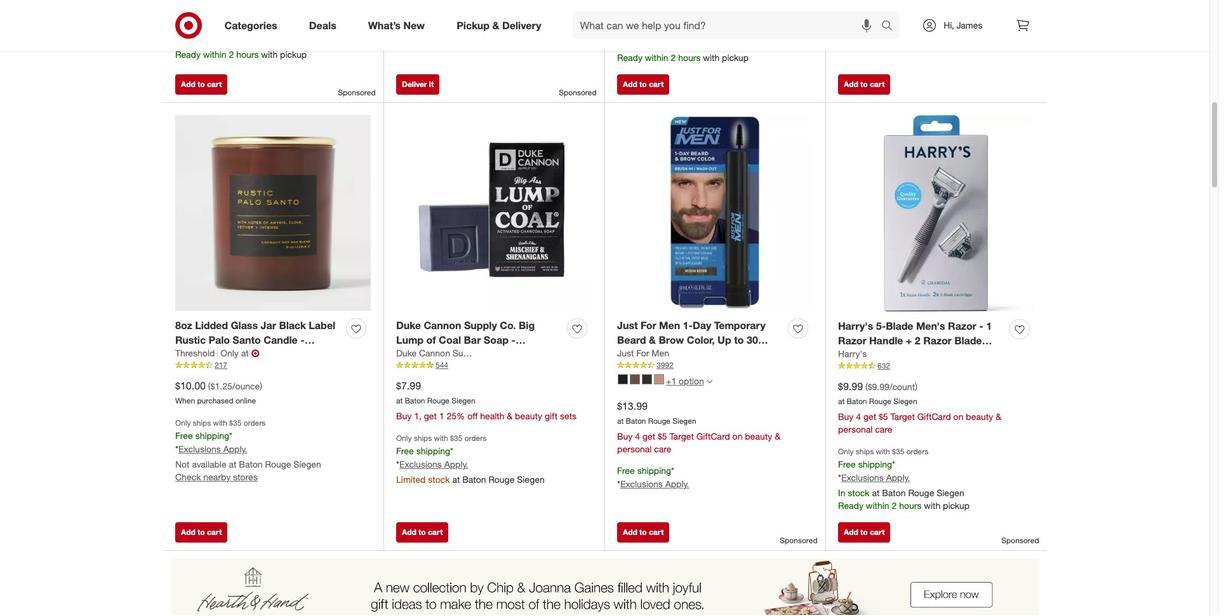 Task type: describe. For each thing, give the bounding box(es) containing it.
baton inside only ships with $35 orders free shipping * * exclusions apply. limited stock at  baton rouge siegen
[[463, 474, 486, 485]]

4 inside the $13.99 at baton rouge siegen buy 4 get $5 target giftcard on beauty & personal care sponsored
[[636, 431, 641, 442]]

limited
[[396, 474, 426, 485]]

men's
[[917, 319, 946, 332]]

siegen inside $7.99 at baton rouge siegen buy 1, get 1 25% off health & beauty gift sets
[[452, 396, 476, 406]]

8oz
[[175, 319, 192, 332]]

544
[[436, 361, 449, 370]]

charcoal
[[900, 348, 944, 361]]

rouge inside the $13.99 at baton rouge siegen buy 4 get $5 target giftcard on beauty & personal care sponsored
[[649, 416, 671, 426]]

black
[[279, 319, 306, 332]]

- inside "just for men 1-day temporary beard & brow color, up to 30 applications - 0.3 fl oz"
[[681, 348, 685, 361]]

544 link
[[396, 360, 592, 371]]

categories
[[225, 19, 277, 32]]

in inside free shipping * exclusions apply. in stock ready within 2 hours with pickup
[[175, 36, 183, 47]]

for for just for men
[[637, 348, 650, 359]]

3992 link
[[618, 360, 813, 371]]

beard
[[618, 333, 647, 346]]

lidded
[[195, 319, 228, 332]]

harry's for harry's 5-blade men's razor - 1 razor handle + 2 razor blade cartridges - charcoal
[[839, 319, 874, 332]]

duke for duke cannon supply co.
[[396, 348, 417, 359]]

off
[[468, 411, 478, 421]]

duke cannon supply co. link
[[396, 347, 496, 360]]

up
[[718, 333, 732, 346]]

coal
[[439, 333, 461, 346]]

free shipping * exclusions apply. in stock ready within 2 hours with pickup
[[175, 7, 307, 59]]

apply. inside only ships with $35 orders free shipping * * exclusions apply. limited stock at  baton rouge siegen
[[445, 459, 468, 470]]

only for only ships with $35 orders free shipping * * exclusions apply. limited stock at  baton rouge siegen
[[396, 434, 412, 443]]

$13.99
[[618, 399, 648, 412]]

shipping inside only ships with $35 orders free shipping * * exclusions apply. not available at baton rouge siegen check nearby stores
[[195, 430, 229, 441]]

beauty inside $9.99 ( $9.99 /count ) at baton rouge siegen buy 4 get $5 target giftcard on beauty & personal care
[[967, 411, 994, 422]]

free shipping * * exclusions apply.
[[618, 465, 690, 489]]

jar
[[261, 319, 276, 332]]

care inside $9.99 ( $9.99 /count ) at baton rouge siegen buy 4 get $5 target giftcard on beauty & personal care
[[876, 424, 893, 435]]

orders for $7.99
[[465, 434, 487, 443]]

with inside free shipping * exclusions apply. in stock ready within 2 hours with pickup
[[261, 49, 278, 59]]

exclusions inside only ships with $35 orders free shipping * * exclusions apply. not available at baton rouge siegen check nearby stores
[[179, 444, 221, 454]]

$35 for $7.99
[[451, 434, 463, 443]]

- left 10oz
[[478, 348, 482, 361]]

free inside free shipping * * exclusions apply.
[[618, 465, 635, 476]]

at inside only ships with $35 orders free shipping * * exclusions apply. not available at baton rouge siegen check nearby stores
[[229, 459, 237, 470]]

food
[[521, 5, 539, 16]]

1 inside $7.99 at baton rouge siegen buy 1, get 1 25% off health & beauty gift sets
[[440, 411, 445, 421]]

duke cannon supply co. big lump of coal bar soap - bergamot scent - 10oz link
[[396, 318, 562, 361]]

beauty inside the $13.99 at baton rouge siegen buy 4 get $5 target giftcard on beauty & personal care sponsored
[[746, 431, 773, 442]]

personal inside the $13.99 at baton rouge siegen buy 4 get $5 target giftcard on beauty & personal care sponsored
[[618, 444, 652, 454]]

& inside $9.99 ( $9.99 /count ) at baton rouge siegen buy 4 get $5 target giftcard on beauty & personal care
[[996, 411, 1002, 422]]

8oz lidded glass jar black label rustic palo santo candle - threshold™
[[175, 319, 336, 361]]

soon
[[432, 25, 452, 36]]

delivery
[[503, 19, 542, 32]]

all colors + 1 more colors image
[[707, 379, 713, 384]]

$5 inside $9.99 ( $9.99 /count ) at baton rouge siegen buy 4 get $5 target giftcard on beauty & personal care
[[879, 411, 889, 422]]

pickup
[[457, 19, 490, 32]]

get for $13.99
[[643, 431, 656, 442]]

just for men link
[[618, 347, 670, 360]]

soap
[[484, 333, 509, 346]]

supply for duke cannon supply co. big lump of coal bar soap - bergamot scent - 10oz
[[464, 319, 497, 332]]

hours inside free shipping * exclusions apply. in stock ready within 2 hours with pickup
[[236, 49, 259, 59]]

james
[[957, 20, 983, 30]]

shipt
[[535, 25, 556, 36]]

$1.25
[[211, 380, 232, 391]]

harry's for harry's
[[839, 348, 867, 359]]

sponsored inside "get it as soon as 11am today with shipt sponsored"
[[559, 88, 597, 97]]

it for get
[[413, 25, 418, 36]]

only ships with $35 orders
[[839, 447, 929, 456]]

apply. inside free shipping * * exclusions apply.
[[666, 479, 690, 489]]

giftcard inside $9.99 ( $9.99 /count ) at baton rouge siegen buy 4 get $5 target giftcard on beauty & personal care
[[918, 411, 952, 422]]

$13.99 at baton rouge siegen buy 4 get $5 target giftcard on beauty & personal care sponsored
[[618, 399, 818, 545]]

search
[[876, 20, 907, 33]]

sets
[[560, 411, 577, 421]]

apply. inside only ships with $35 orders free shipping * * exclusions apply. not available at baton rouge siegen check nearby stores
[[223, 444, 247, 454]]

/ounce
[[232, 380, 260, 391]]

only for only ships with $35 orders
[[839, 447, 854, 456]]

razor down men's
[[924, 334, 952, 347]]

lump
[[396, 333, 424, 346]]

temporary
[[715, 319, 766, 332]]

razor right men's
[[949, 319, 977, 332]]

baton inside the $13.99 at baton rouge siegen buy 4 get $5 target giftcard on beauty & personal care sponsored
[[626, 416, 647, 426]]

1 horizontal spatial in
[[618, 40, 625, 50]]

& inside "just for men 1-day temporary beard & brow color, up to 30 applications - 0.3 fl oz"
[[649, 333, 656, 346]]

217
[[215, 361, 227, 370]]

get it as soon as 11am today with shipt sponsored
[[396, 25, 597, 97]]

beauty inside $7.99 at baton rouge siegen buy 1, get 1 25% off health & beauty gift sets
[[515, 411, 543, 421]]

threshold only at ¬
[[175, 347, 260, 360]]

exclusions inside free shipping * exclusions apply. in stock ready within 2 hours with pickup
[[179, 21, 221, 32]]

at inside $7.99 at baton rouge siegen buy 1, get 1 25% off health & beauty gift sets
[[396, 396, 403, 406]]

$10.00
[[175, 379, 206, 392]]

baton inside $7.99 at baton rouge siegen buy 1, get 1 25% off health & beauty gift sets
[[405, 396, 425, 406]]

what's new link
[[358, 11, 441, 39]]

hi, james
[[944, 20, 983, 30]]

when
[[450, 5, 472, 16]]

buy inside $9.99 ( $9.99 /count ) at baton rouge siegen buy 4 get $5 target giftcard on beauty & personal care
[[839, 411, 854, 422]]

candle
[[264, 333, 298, 346]]

stock inside only ships with $35 orders free shipping * * exclusions apply. limited stock at  baton rouge siegen
[[428, 474, 450, 485]]

5-
[[877, 319, 887, 332]]

duke cannon supply co.
[[396, 348, 496, 359]]

$10.00 ( $1.25 /ounce ) when purchased online
[[175, 379, 262, 406]]

darkest brown/black image
[[642, 374, 653, 385]]

save $10, when you $50 on food & beverage
[[409, 5, 586, 16]]

apply. inside free shipping * exclusions apply. in stock ready within 2 hours with pickup
[[223, 21, 247, 32]]

harry's link
[[839, 348, 867, 361]]

handle
[[870, 334, 904, 347]]

ships for $10.00
[[193, 418, 211, 428]]

0 horizontal spatial blade
[[887, 319, 914, 332]]

just for just for men 1-day temporary beard & brow color, up to 30 applications - 0.3 fl oz
[[618, 319, 638, 332]]

rouge inside $9.99 ( $9.99 /count ) at baton rouge siegen buy 4 get $5 target giftcard on beauty & personal care
[[870, 397, 892, 406]]

25%
[[447, 411, 465, 421]]

advertisement region
[[163, 558, 1047, 615]]

purchased
[[197, 396, 234, 406]]

not
[[175, 459, 190, 470]]

rouge inside only ships with $35 orders free shipping * * exclusions apply. not available at baton rouge siegen check nearby stores
[[265, 459, 291, 470]]

siegen inside the $13.99 at baton rouge siegen buy 4 get $5 target giftcard on beauty & personal care sponsored
[[673, 416, 697, 426]]

deliver
[[402, 79, 427, 89]]

new
[[404, 19, 425, 32]]

shipping inside free shipping * * exclusions apply.
[[638, 465, 672, 476]]

2 inside harry's 5-blade men's razor - 1 razor handle + 2 razor blade cartridges - charcoal
[[916, 334, 921, 347]]

men for just for men
[[652, 348, 670, 359]]

what's
[[368, 19, 401, 32]]

0 horizontal spatial on
[[508, 5, 518, 16]]

scent
[[447, 348, 475, 361]]

buy for $7.99
[[396, 411, 412, 421]]

with inside only ships with $35 orders free shipping * * exclusions apply. not available at baton rouge siegen check nearby stores
[[213, 418, 227, 428]]

siegen inside only ships with $35 orders free shipping * * exclusions apply. limited stock at  baton rouge siegen
[[517, 474, 545, 485]]

- inside 8oz lidded glass jar black label rustic palo santo candle - threshold™
[[301, 333, 305, 346]]

ships for $7.99
[[414, 434, 432, 443]]

hours down 11am
[[458, 40, 480, 51]]

co. for duke cannon supply co.
[[483, 348, 496, 359]]

color,
[[687, 333, 715, 346]]

on inside $9.99 ( $9.99 /count ) at baton rouge siegen buy 4 get $5 target giftcard on beauty & personal care
[[954, 411, 964, 422]]

1 as from the left
[[421, 25, 430, 36]]

day
[[693, 319, 712, 332]]

light brown image
[[654, 374, 665, 385]]

stock inside free shipping * exclusions apply. in stock ready within 2 hours with pickup
[[185, 36, 207, 47]]

$9.99 ( $9.99 /count ) at baton rouge siegen buy 4 get $5 target giftcard on beauty & personal care
[[839, 380, 1002, 435]]

with inside only ships with $35 orders free shipping * * exclusions apply. limited stock at  baton rouge siegen
[[434, 434, 448, 443]]

what's new
[[368, 19, 425, 32]]

harry's 5-blade men's razor - 1 razor handle + 2 razor blade cartridges - charcoal
[[839, 319, 993, 361]]

pickup & delivery link
[[446, 11, 558, 39]]

632
[[878, 361, 891, 371]]

supply for duke cannon supply co.
[[453, 348, 481, 359]]

bergamot
[[396, 348, 444, 361]]

today
[[491, 25, 513, 36]]

available
[[192, 459, 227, 470]]

0 horizontal spatial free shipping * * exclusions apply. in stock at  baton rouge siegen ready within 2 hours with pickup
[[618, 11, 749, 63]]

brow
[[659, 333, 685, 346]]

4 inside $9.99 ( $9.99 /count ) at baton rouge siegen buy 4 get $5 target giftcard on beauty & personal care
[[857, 411, 862, 422]]

0.3
[[688, 348, 702, 361]]

just for men 1-day temporary beard & brow color, up to 30 applications - 0.3 fl oz link
[[618, 318, 783, 361]]

only ships with $35 orders free shipping * * exclusions apply. limited stock at  baton rouge siegen
[[396, 434, 545, 485]]

hours down only ships with $35 orders
[[900, 500, 922, 511]]

1 horizontal spatial free shipping * * exclusions apply. in stock at  baton rouge siegen ready within 2 hours with pickup
[[839, 459, 970, 511]]

siegen inside only ships with $35 orders free shipping * * exclusions apply. not available at baton rouge siegen check nearby stores
[[294, 459, 321, 470]]

217 link
[[175, 360, 371, 371]]

) for candle
[[260, 380, 262, 391]]

free inside only ships with $35 orders free shipping * * exclusions apply. limited stock at  baton rouge siegen
[[396, 446, 414, 456]]

* inside free shipping * exclusions apply. in stock ready within 2 hours with pickup
[[175, 21, 179, 32]]

buy for $13.99
[[618, 431, 633, 442]]

deliver it
[[402, 79, 434, 89]]

beverage
[[549, 5, 586, 16]]

2 horizontal spatial $35
[[893, 447, 905, 456]]

$7.99 at baton rouge siegen buy 1, get 1 25% off health & beauty gift sets
[[396, 379, 577, 421]]

target inside $9.99 ( $9.99 /count ) at baton rouge siegen buy 4 get $5 target giftcard on beauty & personal care
[[891, 411, 916, 422]]

applications
[[618, 348, 678, 361]]

sponsored inside the $13.99 at baton rouge siegen buy 4 get $5 target giftcard on beauty & personal care sponsored
[[780, 535, 818, 545]]

just for just for men
[[618, 348, 634, 359]]



Task type: locate. For each thing, give the bounding box(es) containing it.
$10,
[[431, 5, 448, 16]]

pickup inside free shipping * exclusions apply. in stock ready within 2 hours with pickup
[[280, 49, 307, 59]]

1 horizontal spatial beauty
[[746, 431, 773, 442]]

0 vertical spatial co.
[[500, 319, 516, 332]]

) inside "$10.00 ( $1.25 /ounce ) when purchased online"
[[260, 380, 262, 391]]

just for men
[[618, 348, 670, 359]]

0 horizontal spatial target
[[670, 431, 694, 442]]

- right men's
[[980, 319, 984, 332]]

men up brow
[[660, 319, 681, 332]]

1 harry's from the top
[[839, 319, 874, 332]]

all colors + 1 more colors element
[[707, 377, 713, 385]]

$9.99 down harry's link
[[839, 380, 864, 392]]

0 horizontal spatial 1
[[440, 411, 445, 421]]

$5 inside the $13.99 at baton rouge siegen buy 4 get $5 target giftcard on beauty & personal care sponsored
[[658, 431, 668, 442]]

get inside $9.99 ( $9.99 /count ) at baton rouge siegen buy 4 get $5 target giftcard on beauty & personal care
[[864, 411, 877, 422]]

harry's 5-blade men's razor - 1 razor handle + 2 razor blade cartridges - charcoal link
[[839, 319, 1005, 361]]

free inside free shipping * exclusions apply. in stock ready within 2 hours with pickup
[[175, 7, 193, 18]]

1 horizontal spatial 1
[[987, 319, 993, 332]]

co. up soap
[[500, 319, 516, 332]]

( inside $9.99 ( $9.99 /count ) at baton rouge siegen buy 4 get $5 target giftcard on beauty & personal care
[[866, 381, 868, 392]]

1 vertical spatial target
[[670, 431, 694, 442]]

0 horizontal spatial (
[[208, 380, 211, 391]]

online
[[236, 396, 256, 406]]

1 horizontal spatial it
[[429, 79, 434, 89]]

exclusions inside free shipping * * exclusions apply.
[[621, 479, 663, 489]]

) for +
[[916, 381, 918, 392]]

- right soap
[[512, 333, 516, 346]]

baton inside only ships with $35 orders free shipping * * exclusions apply. not available at baton rouge siegen check nearby stores
[[239, 459, 263, 470]]

siegen inside $9.99 ( $9.99 /count ) at baton rouge siegen buy 4 get $5 target giftcard on beauty & personal care
[[894, 397, 918, 406]]

2 horizontal spatial get
[[864, 411, 877, 422]]

2 inside free shipping * exclusions apply. in stock ready within 2 hours with pickup
[[229, 49, 234, 59]]

1 vertical spatial $5
[[658, 431, 668, 442]]

at inside the $13.99 at baton rouge siegen buy 4 get $5 target giftcard on beauty & personal care sponsored
[[618, 416, 624, 426]]

get right 1,
[[424, 411, 437, 421]]

1 horizontal spatial personal
[[839, 424, 873, 435]]

8oz lidded glass jar black label rustic palo santo candle - threshold™ image
[[175, 115, 371, 311], [175, 115, 371, 311]]

duke down lump
[[396, 348, 417, 359]]

buy inside the $13.99 at baton rouge siegen buy 4 get $5 target giftcard on beauty & personal care sponsored
[[618, 431, 633, 442]]

it right deliver
[[429, 79, 434, 89]]

0 vertical spatial 1
[[987, 319, 993, 332]]

get for $7.99
[[424, 411, 437, 421]]

$50
[[491, 5, 506, 16]]

just down beard
[[618, 348, 634, 359]]

( for $10.00
[[208, 380, 211, 391]]

2 horizontal spatial on
[[954, 411, 964, 422]]

1 vertical spatial on
[[954, 411, 964, 422]]

4 up only ships with $35 orders
[[857, 411, 862, 422]]

get inside the $13.99 at baton rouge siegen buy 4 get $5 target giftcard on beauty & personal care sponsored
[[643, 431, 656, 442]]

as left soon
[[421, 25, 430, 36]]

$35 inside only ships with $35 orders free shipping * * exclusions apply. limited stock at  baton rouge siegen
[[451, 434, 463, 443]]

free shipping * * exclusions apply. in stock at  baton rouge siegen ready within 2 hours with pickup
[[618, 11, 749, 63], [839, 459, 970, 511]]

1 duke from the top
[[396, 319, 421, 332]]

only inside only ships with $35 orders free shipping * * exclusions apply. not available at baton rouge siegen check nearby stores
[[175, 418, 191, 428]]

0 vertical spatial target
[[891, 411, 916, 422]]

pickup
[[501, 40, 528, 51], [280, 49, 307, 59], [723, 52, 749, 63], [944, 500, 970, 511]]

1 vertical spatial blade
[[955, 334, 983, 347]]

2 vertical spatial on
[[733, 431, 743, 442]]

1 just from the top
[[618, 319, 638, 332]]

supply down bar
[[453, 348, 481, 359]]

+1
[[667, 375, 677, 386]]

1 vertical spatial supply
[[453, 348, 481, 359]]

supply up bar
[[464, 319, 497, 332]]

1 vertical spatial ships
[[414, 434, 432, 443]]

for for just for men 1-day temporary beard & brow color, up to 30 applications - 0.3 fl oz
[[641, 319, 657, 332]]

10oz
[[485, 348, 508, 361]]

nearby
[[204, 472, 231, 482]]

care up free shipping * * exclusions apply.
[[655, 444, 672, 454]]

2 duke from the top
[[396, 348, 417, 359]]

orders down off
[[465, 434, 487, 443]]

1 horizontal spatial $9.99
[[868, 381, 890, 392]]

it
[[413, 25, 418, 36], [429, 79, 434, 89]]

0 vertical spatial duke
[[396, 319, 421, 332]]

giftcard inside the $13.99 at baton rouge siegen buy 4 get $5 target giftcard on beauty & personal care sponsored
[[697, 431, 731, 442]]

to
[[198, 79, 205, 89], [640, 79, 647, 89], [861, 79, 868, 89], [735, 333, 744, 346], [198, 527, 205, 537], [419, 527, 426, 537], [640, 527, 647, 537], [861, 527, 868, 537]]

0 horizontal spatial care
[[655, 444, 672, 454]]

co. inside duke cannon supply co. big lump of coal bar soap - bergamot scent - 10oz
[[500, 319, 516, 332]]

0 vertical spatial orders
[[244, 418, 266, 428]]

1 horizontal spatial )
[[916, 381, 918, 392]]

1 horizontal spatial $35
[[451, 434, 463, 443]]

1 horizontal spatial buy
[[618, 431, 633, 442]]

orders inside only ships with $35 orders free shipping * * exclusions apply. limited stock at  baton rouge siegen
[[465, 434, 487, 443]]

for inside "just for men 1-day temporary beard & brow color, up to 30 applications - 0.3 fl oz"
[[641, 319, 657, 332]]

( up purchased
[[208, 380, 211, 391]]

+
[[907, 334, 913, 347]]

personal up free shipping * * exclusions apply.
[[618, 444, 652, 454]]

check nearby stores button
[[175, 471, 258, 484]]

ready inside free shipping * exclusions apply. in stock ready within 2 hours with pickup
[[175, 49, 201, 59]]

1 vertical spatial care
[[655, 444, 672, 454]]

$5 up free shipping * * exclusions apply.
[[658, 431, 668, 442]]

free inside only ships with $35 orders free shipping * * exclusions apply. not available at baton rouge siegen check nearby stores
[[175, 430, 193, 441]]

target inside the $13.99 at baton rouge siegen buy 4 get $5 target giftcard on beauty & personal care sponsored
[[670, 431, 694, 442]]

4
[[857, 411, 862, 422], [636, 431, 641, 442]]

just up beard
[[618, 319, 638, 332]]

personal inside $9.99 ( $9.99 /count ) at baton rouge siegen buy 4 get $5 target giftcard on beauty & personal care
[[839, 424, 873, 435]]

1 vertical spatial orders
[[465, 434, 487, 443]]

for up beard
[[641, 319, 657, 332]]

orders inside only ships with $35 orders free shipping * * exclusions apply. not available at baton rouge siegen check nearby stores
[[244, 418, 266, 428]]

black image
[[618, 374, 628, 385]]

care
[[876, 424, 893, 435], [655, 444, 672, 454]]

orders
[[244, 418, 266, 428], [465, 434, 487, 443], [907, 447, 929, 456]]

harry's inside harry's 5-blade men's razor - 1 razor handle + 2 razor blade cartridges - charcoal
[[839, 319, 874, 332]]

*
[[672, 11, 675, 22], [175, 21, 179, 32], [618, 24, 621, 35], [229, 430, 233, 441], [175, 444, 179, 454], [451, 446, 454, 456], [396, 459, 400, 470], [893, 459, 896, 470], [672, 465, 675, 476], [839, 472, 842, 483], [618, 479, 621, 489]]

1 horizontal spatial on
[[733, 431, 743, 442]]

santo
[[233, 333, 261, 346]]

baton down only ships with $35 orders
[[883, 487, 906, 498]]

hi,
[[944, 20, 955, 30]]

2 harry's from the top
[[839, 348, 867, 359]]

)
[[260, 380, 262, 391], [916, 381, 918, 392]]

as up ready within 2 hours with pickup
[[455, 25, 464, 36]]

men inside "just for men 1-day temporary beard & brow color, up to 30 applications - 0.3 fl oz"
[[660, 319, 681, 332]]

( inside "$10.00 ( $1.25 /ounce ) when purchased online"
[[208, 380, 211, 391]]

2 just from the top
[[618, 348, 634, 359]]

stores
[[233, 472, 258, 482]]

2 horizontal spatial ships
[[856, 447, 874, 456]]

only for only ships with $35 orders free shipping * * exclusions apply. not available at baton rouge siegen check nearby stores
[[175, 418, 191, 428]]

add
[[181, 79, 196, 89], [623, 79, 638, 89], [844, 79, 859, 89], [181, 527, 196, 537], [402, 527, 417, 537], [623, 527, 638, 537], [844, 527, 859, 537]]

1 vertical spatial giftcard
[[697, 431, 731, 442]]

What can we help you find? suggestions appear below search field
[[573, 11, 885, 39]]

at
[[652, 40, 659, 50], [241, 348, 249, 359], [396, 396, 403, 406], [839, 397, 845, 406], [618, 416, 624, 426], [229, 459, 237, 470], [453, 474, 460, 485], [873, 487, 880, 498]]

for down beard
[[637, 348, 650, 359]]

2 as from the left
[[455, 25, 464, 36]]

$35 inside only ships with $35 orders free shipping * * exclusions apply. not available at baton rouge siegen check nearby stores
[[229, 418, 242, 428]]

1 vertical spatial harry's
[[839, 348, 867, 359]]

glass
[[231, 319, 258, 332]]

2 horizontal spatial beauty
[[967, 411, 994, 422]]

1 vertical spatial men
[[652, 348, 670, 359]]

dark brown image
[[630, 374, 640, 385]]

on inside the $13.99 at baton rouge siegen buy 4 get $5 target giftcard on beauty & personal care sponsored
[[733, 431, 743, 442]]

co. for duke cannon supply co. big lump of coal bar soap - bergamot scent - 10oz
[[500, 319, 516, 332]]

rouge inside $7.99 at baton rouge siegen buy 1, get 1 25% off health & beauty gift sets
[[428, 396, 450, 406]]

blade up 632 link
[[955, 334, 983, 347]]

1 vertical spatial for
[[637, 348, 650, 359]]

cannon
[[424, 319, 462, 332], [419, 348, 450, 359]]

orders down $9.99 ( $9.99 /count ) at baton rouge siegen buy 4 get $5 target giftcard on beauty & personal care
[[907, 447, 929, 456]]

0 vertical spatial free shipping * * exclusions apply. in stock at  baton rouge siegen ready within 2 hours with pickup
[[618, 11, 749, 63]]

buy up only ships with $35 orders
[[839, 411, 854, 422]]

1 vertical spatial cannon
[[419, 348, 450, 359]]

0 horizontal spatial 4
[[636, 431, 641, 442]]

giftcard
[[918, 411, 952, 422], [697, 431, 731, 442]]

threshold™
[[175, 348, 230, 361]]

within inside free shipping * exclusions apply. in stock ready within 2 hours with pickup
[[203, 49, 227, 59]]

men up 3992
[[652, 348, 670, 359]]

1 horizontal spatial 4
[[857, 411, 862, 422]]

1 left 25%
[[440, 411, 445, 421]]

1 vertical spatial it
[[429, 79, 434, 89]]

gift
[[545, 411, 558, 421]]

1 vertical spatial just
[[618, 348, 634, 359]]

baton down $13.99
[[626, 416, 647, 426]]

to inside "just for men 1-day temporary beard & brow color, up to 30 applications - 0.3 fl oz"
[[735, 333, 744, 346]]

1 vertical spatial personal
[[618, 444, 652, 454]]

just inside "just for men 1-day temporary beard & brow color, up to 30 applications - 0.3 fl oz"
[[618, 319, 638, 332]]

blade up +
[[887, 319, 914, 332]]

baton right limited
[[463, 474, 486, 485]]

cannon for duke cannon supply co.
[[419, 348, 450, 359]]

baton
[[662, 40, 685, 50], [405, 396, 425, 406], [847, 397, 868, 406], [626, 416, 647, 426], [239, 459, 263, 470], [463, 474, 486, 485], [883, 487, 906, 498]]

$9.99 down 632 at the bottom of the page
[[868, 381, 890, 392]]

hours down "what can we help you find? suggestions appear below" search box
[[679, 52, 701, 63]]

30
[[747, 333, 759, 346]]

& inside the $13.99 at baton rouge siegen buy 4 get $5 target giftcard on beauty & personal care sponsored
[[775, 431, 781, 442]]

0 vertical spatial ships
[[193, 418, 211, 428]]

1 vertical spatial 4
[[636, 431, 641, 442]]

deals link
[[298, 11, 352, 39]]

0 vertical spatial it
[[413, 25, 418, 36]]

0 vertical spatial supply
[[464, 319, 497, 332]]

- right 632 at the bottom of the page
[[893, 348, 897, 361]]

at inside only ships with $35 orders free shipping * * exclusions apply. limited stock at  baton rouge siegen
[[453, 474, 460, 485]]

0 horizontal spatial get
[[424, 411, 437, 421]]

stock
[[185, 36, 207, 47], [627, 40, 649, 50], [428, 474, 450, 485], [848, 487, 870, 498]]

0 vertical spatial $5
[[879, 411, 889, 422]]

0 vertical spatial on
[[508, 5, 518, 16]]

only ships with $35 orders free shipping * * exclusions apply. not available at baton rouge siegen check nearby stores
[[175, 418, 321, 482]]

/count
[[890, 381, 916, 392]]

0 horizontal spatial co.
[[483, 348, 496, 359]]

threshold
[[175, 348, 215, 359]]

2 horizontal spatial buy
[[839, 411, 854, 422]]

it right get
[[413, 25, 418, 36]]

- down the black
[[301, 333, 305, 346]]

0 horizontal spatial $5
[[658, 431, 668, 442]]

categories link
[[214, 11, 293, 39]]

cartridges
[[839, 348, 891, 361]]

men for just for men 1-day temporary beard & brow color, up to 30 applications - 0.3 fl oz
[[660, 319, 681, 332]]

duke cannon supply co. big lump of coal bar soap - bergamot scent - 10oz
[[396, 319, 535, 361]]

0 horizontal spatial personal
[[618, 444, 652, 454]]

$35 down 25%
[[451, 434, 463, 443]]

target down /count
[[891, 411, 916, 422]]

oz
[[713, 348, 725, 361]]

1 horizontal spatial giftcard
[[918, 411, 952, 422]]

shipping inside free shipping * exclusions apply. in stock ready within 2 hours with pickup
[[195, 7, 229, 18]]

when
[[175, 396, 195, 406]]

just for men 1-day temporary beard & brow color, up to 30 applications - 0.3 fl oz image
[[618, 115, 813, 311], [618, 115, 813, 311]]

at inside $9.99 ( $9.99 /count ) at baton rouge siegen buy 4 get $5 target giftcard on beauty & personal care
[[839, 397, 845, 406]]

0 vertical spatial care
[[876, 424, 893, 435]]

at inside threshold only at ¬
[[241, 348, 249, 359]]

get
[[396, 25, 411, 36]]

( for $9.99
[[866, 381, 868, 392]]

1 horizontal spatial as
[[455, 25, 464, 36]]

4 down $13.99
[[636, 431, 641, 442]]

1 right men's
[[987, 319, 993, 332]]

cannon inside duke cannon supply co. big lump of coal bar soap - bergamot scent - 10oz
[[424, 319, 462, 332]]

1 vertical spatial co.
[[483, 348, 496, 359]]

2
[[450, 40, 455, 51], [229, 49, 234, 59], [671, 52, 676, 63], [916, 334, 921, 347], [892, 500, 897, 511]]

orders for $10.00
[[244, 418, 266, 428]]

) inside $9.99 ( $9.99 /count ) at baton rouge siegen buy 4 get $5 target giftcard on beauty & personal care
[[916, 381, 918, 392]]

rouge inside only ships with $35 orders free shipping * * exclusions apply. limited stock at  baton rouge siegen
[[489, 474, 515, 485]]

big
[[519, 319, 535, 332]]

co. up 544 link
[[483, 348, 496, 359]]

0 horizontal spatial buy
[[396, 411, 412, 421]]

1 inside harry's 5-blade men's razor - 1 razor handle + 2 razor blade cartridges - charcoal
[[987, 319, 993, 332]]

care up only ships with $35 orders
[[876, 424, 893, 435]]

0 horizontal spatial it
[[413, 25, 418, 36]]

razor up harry's link
[[839, 334, 867, 347]]

for
[[641, 319, 657, 332], [637, 348, 650, 359]]

beauty
[[515, 411, 543, 421], [967, 411, 994, 422], [746, 431, 773, 442]]

health
[[480, 411, 505, 421]]

1 horizontal spatial co.
[[500, 319, 516, 332]]

1 horizontal spatial orders
[[465, 434, 487, 443]]

0 horizontal spatial ships
[[193, 418, 211, 428]]

0 horizontal spatial in
[[175, 36, 183, 47]]

0 vertical spatial for
[[641, 319, 657, 332]]

2 vertical spatial orders
[[907, 447, 929, 456]]

duke up lump
[[396, 319, 421, 332]]

cannon down of
[[419, 348, 450, 359]]

apply.
[[223, 21, 247, 32], [666, 24, 690, 35], [223, 444, 247, 454], [445, 459, 468, 470], [887, 472, 911, 483], [666, 479, 690, 489]]

$35 down "online"
[[229, 418, 242, 428]]

0 vertical spatial blade
[[887, 319, 914, 332]]

) down 217 link at the bottom left of page
[[260, 380, 262, 391]]

ships inside only ships with $35 orders free shipping * * exclusions apply. limited stock at  baton rouge siegen
[[414, 434, 432, 443]]

exclusions inside only ships with $35 orders free shipping * * exclusions apply. limited stock at  baton rouge siegen
[[400, 459, 442, 470]]

get up only ships with $35 orders
[[864, 411, 877, 422]]

giftcard down 632 link
[[918, 411, 952, 422]]

2 horizontal spatial in
[[839, 487, 846, 498]]

1 horizontal spatial target
[[891, 411, 916, 422]]

2 horizontal spatial orders
[[907, 447, 929, 456]]

bar
[[464, 333, 481, 346]]

0 vertical spatial 4
[[857, 411, 862, 422]]

3992
[[657, 361, 674, 370]]

1 horizontal spatial (
[[866, 381, 868, 392]]

) down 632 link
[[916, 381, 918, 392]]

0 horizontal spatial $9.99
[[839, 380, 864, 392]]

buy inside $7.99 at baton rouge siegen buy 1, get 1 25% off health & beauty gift sets
[[396, 411, 412, 421]]

$9.99
[[839, 380, 864, 392], [868, 381, 890, 392]]

$35 down $9.99 ( $9.99 /count ) at baton rouge siegen buy 4 get $5 target giftcard on beauty & personal care
[[893, 447, 905, 456]]

co. inside duke cannon supply co. link
[[483, 348, 496, 359]]

it for deliver
[[429, 79, 434, 89]]

target
[[891, 411, 916, 422], [670, 431, 694, 442]]

0 horizontal spatial orders
[[244, 418, 266, 428]]

with inside "get it as soon as 11am today with shipt sponsored"
[[516, 25, 532, 36]]

11am
[[466, 25, 488, 36]]

baton down cartridges
[[847, 397, 868, 406]]

buy down $13.99
[[618, 431, 633, 442]]

buy left 1,
[[396, 411, 412, 421]]

deliver it button
[[396, 74, 440, 95]]

1 vertical spatial 1
[[440, 411, 445, 421]]

ready
[[396, 40, 422, 51], [175, 49, 201, 59], [618, 52, 643, 63], [839, 500, 864, 511]]

check
[[175, 472, 201, 482]]

duke inside duke cannon supply co. big lump of coal bar soap - bergamot scent - 10oz
[[396, 319, 421, 332]]

1-
[[683, 319, 693, 332]]

baton up 'stores'
[[239, 459, 263, 470]]

duke cannon supply co. big lump of coal bar soap - bergamot scent - 10oz image
[[396, 115, 592, 311], [396, 115, 592, 311]]

in
[[175, 36, 183, 47], [618, 40, 625, 50], [839, 487, 846, 498]]

$5 up only ships with $35 orders
[[879, 411, 889, 422]]

1 horizontal spatial ships
[[414, 434, 432, 443]]

0 vertical spatial personal
[[839, 424, 873, 435]]

target up free shipping * * exclusions apply.
[[670, 431, 694, 442]]

you
[[474, 5, 489, 16]]

sponsored
[[338, 88, 376, 97], [559, 88, 597, 97], [780, 535, 818, 545], [1002, 535, 1040, 545]]

+1 option
[[667, 375, 705, 386]]

1 horizontal spatial blade
[[955, 334, 983, 347]]

giftcard down all colors + 1 more colors image
[[697, 431, 731, 442]]

1 horizontal spatial get
[[643, 431, 656, 442]]

1 vertical spatial duke
[[396, 348, 417, 359]]

ships inside only ships with $35 orders free shipping * * exclusions apply. not available at baton rouge siegen check nearby stores
[[193, 418, 211, 428]]

0 vertical spatial just
[[618, 319, 638, 332]]

0 vertical spatial harry's
[[839, 319, 874, 332]]

0 horizontal spatial $35
[[229, 418, 242, 428]]

get down $13.99
[[643, 431, 656, 442]]

1 horizontal spatial care
[[876, 424, 893, 435]]

on
[[508, 5, 518, 16], [954, 411, 964, 422], [733, 431, 743, 442]]

get inside $7.99 at baton rouge siegen buy 1, get 1 25% off health & beauty gift sets
[[424, 411, 437, 421]]

0 horizontal spatial )
[[260, 380, 262, 391]]

just for men 1-day temporary beard & brow color, up to 30 applications - 0.3 fl oz
[[618, 319, 766, 361]]

personal
[[839, 424, 873, 435], [618, 444, 652, 454]]

+1 option button
[[613, 371, 719, 391]]

cannon for duke cannon supply co. big lump of coal bar soap - bergamot scent - 10oz
[[424, 319, 462, 332]]

1 vertical spatial free shipping * * exclusions apply. in stock at  baton rouge siegen ready within 2 hours with pickup
[[839, 459, 970, 511]]

2 vertical spatial $35
[[893, 447, 905, 456]]

harry's 5-blade men's razor - 1 razor handle + 2 razor blade cartridges - charcoal image
[[839, 115, 1035, 312], [839, 115, 1035, 312]]

0 vertical spatial men
[[660, 319, 681, 332]]

it inside "get it as soon as 11am today with shipt sponsored"
[[413, 25, 418, 36]]

& inside $7.99 at baton rouge siegen buy 1, get 1 25% off health & beauty gift sets
[[507, 411, 513, 421]]

hours down categories
[[236, 49, 259, 59]]

personal up only ships with $35 orders
[[839, 424, 873, 435]]

shipping inside only ships with $35 orders free shipping * * exclusions apply. limited stock at  baton rouge siegen
[[417, 446, 451, 456]]

0 vertical spatial cannon
[[424, 319, 462, 332]]

baton inside $9.99 ( $9.99 /count ) at baton rouge siegen buy 4 get $5 target giftcard on beauty & personal care
[[847, 397, 868, 406]]

care inside the $13.99 at baton rouge siegen buy 4 get $5 target giftcard on beauty & personal care sponsored
[[655, 444, 672, 454]]

2 vertical spatial ships
[[856, 447, 874, 456]]

0 vertical spatial $35
[[229, 418, 242, 428]]

0 vertical spatial giftcard
[[918, 411, 952, 422]]

( down cartridges
[[866, 381, 868, 392]]

baton up 1,
[[405, 396, 425, 406]]

cannon up coal
[[424, 319, 462, 332]]

0 horizontal spatial as
[[421, 25, 430, 36]]

duke for duke cannon supply co. big lump of coal bar soap - bergamot scent - 10oz
[[396, 319, 421, 332]]

orders down "online"
[[244, 418, 266, 428]]

(
[[208, 380, 211, 391], [866, 381, 868, 392]]

0 horizontal spatial beauty
[[515, 411, 543, 421]]

$35 for $10.00
[[229, 418, 242, 428]]

baton down "what can we help you find? suggestions appear below" search box
[[662, 40, 685, 50]]

only inside threshold only at ¬
[[221, 348, 239, 359]]

supply inside duke cannon supply co. big lump of coal bar soap - bergamot scent - 10oz
[[464, 319, 497, 332]]

search button
[[876, 11, 907, 42]]

$35
[[229, 418, 242, 428], [451, 434, 463, 443], [893, 447, 905, 456]]

- left 0.3
[[681, 348, 685, 361]]

0 horizontal spatial giftcard
[[697, 431, 731, 442]]



Task type: vqa. For each thing, say whether or not it's contained in the screenshot.
reg within the $8.40 reg $12.00 Sale
no



